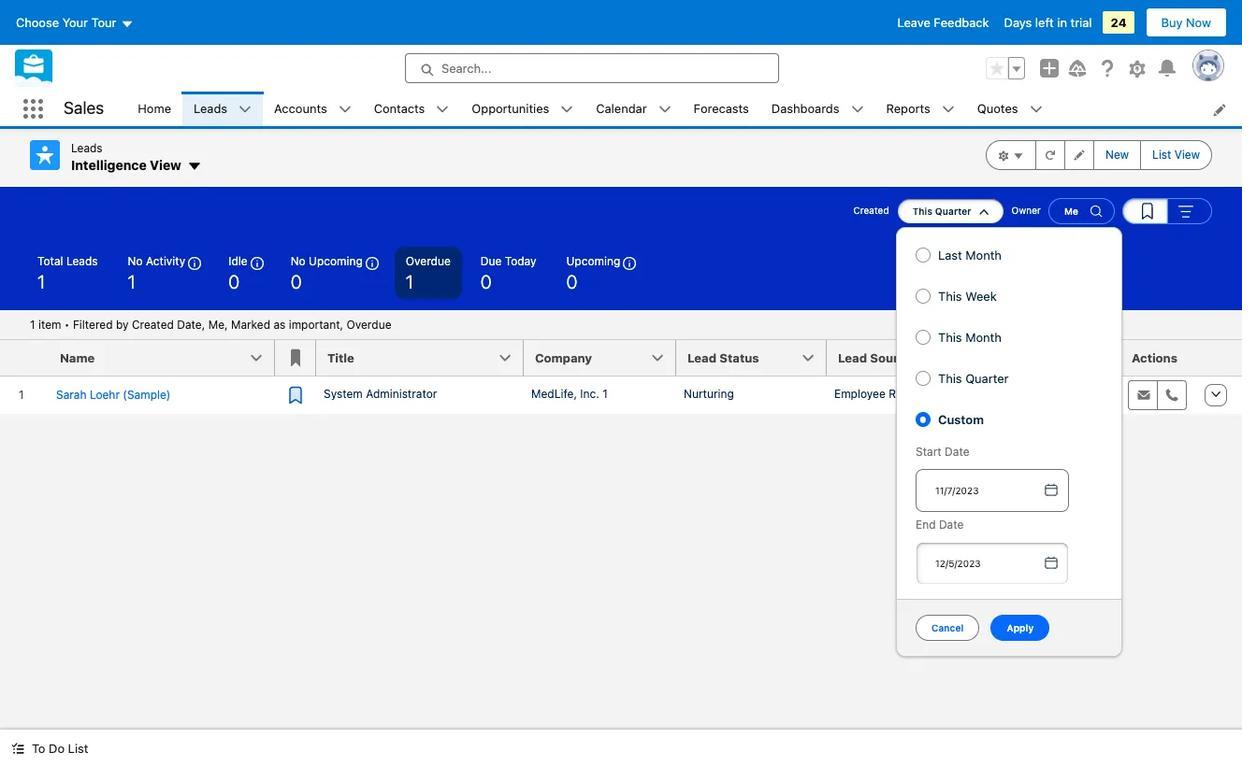Task type: locate. For each thing, give the bounding box(es) containing it.
0 horizontal spatial text default image
[[187, 159, 202, 174]]

important,
[[289, 318, 343, 332]]

company button
[[524, 340, 676, 376]]

text default image right the quotes
[[1029, 103, 1042, 116]]

group
[[986, 57, 1025, 80], [986, 140, 1212, 170], [1122, 198, 1212, 224]]

no right idle
[[291, 254, 306, 268]]

view right intelligence in the top of the page
[[150, 157, 181, 173]]

dashboards list item
[[760, 92, 875, 126]]

1 vertical spatial this quarter
[[938, 371, 1009, 386]]

text default image down 'search...' button
[[561, 103, 574, 116]]

row number image
[[0, 340, 49, 376]]

0 vertical spatial created
[[853, 205, 889, 216]]

group up me button
[[986, 140, 1212, 170]]

1 left item
[[30, 318, 35, 332]]

tour
[[91, 15, 116, 30]]

text default image for home link
[[187, 159, 202, 174]]

no for 0
[[291, 254, 306, 268]]

quarter down this month
[[965, 371, 1009, 386]]

0 vertical spatial overdue
[[406, 254, 451, 268]]

leads inside total leads 1
[[66, 254, 98, 268]]

this quarter
[[913, 205, 971, 217], [938, 371, 1009, 386]]

text default image inside dashboards list item
[[851, 103, 864, 116]]

1 horizontal spatial list
[[1152, 148, 1172, 162]]

lead inside lead source button
[[838, 350, 867, 365]]

overdue inside key performance indicators group
[[406, 254, 451, 268]]

1 vertical spatial group
[[986, 140, 1212, 170]]

no
[[128, 254, 143, 268], [291, 254, 306, 268]]

1 vertical spatial quarter
[[965, 371, 1009, 386]]

feedback
[[934, 15, 989, 30]]

1 vertical spatial month
[[965, 330, 1002, 345]]

cell
[[1008, 376, 1121, 415]]

lead status button
[[676, 340, 827, 376]]

1 horizontal spatial lead
[[838, 350, 867, 365]]

list
[[127, 92, 1242, 126]]

last
[[938, 248, 962, 263]]

row number cell
[[0, 340, 49, 376]]

week
[[965, 289, 997, 304]]

upcoming up important,
[[309, 254, 363, 268]]

text default image inside quotes list item
[[1029, 103, 1042, 116]]

0 vertical spatial quarter
[[935, 205, 971, 217]]

24
[[1111, 15, 1127, 30]]

0
[[228, 271, 240, 292], [291, 271, 302, 292], [481, 271, 492, 292], [566, 271, 578, 292]]

0 down idle
[[228, 271, 240, 292]]

leads
[[194, 101, 227, 116], [71, 141, 103, 155], [66, 254, 98, 268]]

1 up title button
[[406, 271, 414, 292]]

text default image inside accounts list item
[[338, 103, 351, 116]]

2 month from the top
[[965, 330, 1002, 345]]

1 item • filtered by created date, me, marked as important, overdue
[[30, 318, 391, 332]]

overdue up title
[[347, 318, 391, 332]]

leads link
[[182, 92, 239, 126]]

due
[[481, 254, 502, 268]]

leads right total
[[66, 254, 98, 268]]

in
[[1057, 15, 1067, 30]]

1 inside overdue 1
[[406, 271, 414, 292]]

2 vertical spatial leads
[[66, 254, 98, 268]]

3 0 from the left
[[481, 271, 492, 292]]

apply
[[1007, 623, 1034, 634]]

4 0 from the left
[[566, 271, 578, 292]]

lead for lead source
[[838, 350, 867, 365]]

1 down total
[[37, 271, 45, 292]]

0 vertical spatial date
[[945, 445, 970, 459]]

text default image inside to do list button
[[11, 743, 24, 756]]

1 horizontal spatial upcoming
[[566, 254, 620, 268]]

created left this quarter button
[[853, 205, 889, 216]]

text default image right accounts
[[338, 103, 351, 116]]

text default image
[[338, 103, 351, 116], [436, 103, 449, 116], [561, 103, 574, 116], [658, 103, 671, 116], [851, 103, 864, 116], [942, 103, 955, 116], [1029, 103, 1042, 116], [11, 743, 24, 756]]

0 vertical spatial leads
[[194, 101, 227, 116]]

view inside button
[[1175, 148, 1200, 162]]

0 inside the due today 0
[[481, 271, 492, 292]]

no for 1
[[128, 254, 143, 268]]

1 vertical spatial text default image
[[187, 159, 202, 174]]

status
[[720, 350, 759, 365]]

quotes list item
[[966, 92, 1054, 126]]

new
[[1106, 148, 1129, 162]]

1 horizontal spatial view
[[1175, 148, 1200, 162]]

date for end date
[[939, 518, 964, 532]]

me
[[1064, 205, 1078, 217]]

date right start
[[945, 445, 970, 459]]

0 down no upcoming
[[291, 271, 302, 292]]

quarter up "last"
[[935, 205, 971, 217]]

employee
[[834, 387, 886, 401]]

nurturing
[[684, 387, 734, 401]]

leads right home
[[194, 101, 227, 116]]

accounts list item
[[263, 92, 363, 126]]

0 horizontal spatial lead
[[688, 350, 717, 365]]

0 vertical spatial group
[[986, 57, 1025, 80]]

leads up intelligence in the top of the page
[[71, 141, 103, 155]]

days left in trial
[[1004, 15, 1092, 30]]

name cell
[[49, 340, 286, 376]]

end date
[[916, 518, 964, 532]]

1 vertical spatial overdue
[[347, 318, 391, 332]]

leads inside list item
[[194, 101, 227, 116]]

month right "last"
[[966, 248, 1002, 263]]

1 lead from the left
[[688, 350, 717, 365]]

this quarter inside this quarter button
[[913, 205, 971, 217]]

text default image right reports
[[942, 103, 955, 116]]

company cell
[[524, 340, 688, 376]]

1 vertical spatial created
[[132, 318, 174, 332]]

view right new
[[1175, 148, 1200, 162]]

forecasts link
[[682, 92, 760, 126]]

leave
[[898, 15, 931, 30]]

lead up employee
[[838, 350, 867, 365]]

text default image left accounts link
[[239, 103, 252, 116]]

this quarter up "last"
[[913, 205, 971, 217]]

2 0 from the left
[[291, 271, 302, 292]]

text default image left reports link
[[851, 103, 864, 116]]

list right "do"
[[68, 742, 88, 757]]

0 horizontal spatial list
[[68, 742, 88, 757]]

as
[[274, 318, 286, 332]]

date right end
[[939, 518, 964, 532]]

this quarter down this month
[[938, 371, 1009, 386]]

0 horizontal spatial upcoming
[[309, 254, 363, 268]]

text default image for quotes
[[1029, 103, 1042, 116]]

created
[[853, 205, 889, 216], [132, 318, 174, 332]]

opportunities link
[[461, 92, 561, 126]]

lead inside lead status button
[[688, 350, 717, 365]]

buy now button
[[1145, 7, 1227, 37]]

2 lead from the left
[[838, 350, 867, 365]]

1 horizontal spatial text default image
[[239, 103, 252, 116]]

me,
[[208, 318, 228, 332]]

text default image right contacts at the left top of the page
[[436, 103, 449, 116]]

text default image inside the contacts list item
[[436, 103, 449, 116]]

referral
[[889, 387, 930, 401]]

0 horizontal spatial view
[[150, 157, 181, 173]]

item
[[38, 318, 61, 332]]

text default image
[[239, 103, 252, 116], [187, 159, 202, 174]]

text default image inside reports "list item"
[[942, 103, 955, 116]]

buy
[[1161, 15, 1183, 30]]

owner
[[1012, 205, 1041, 216]]

start date group
[[916, 439, 1069, 512]]

created right by on the top of page
[[132, 318, 174, 332]]

text default image inside "leads" list item
[[239, 103, 252, 116]]

1 no from the left
[[128, 254, 143, 268]]

0 for no upcoming
[[291, 271, 302, 292]]

0 vertical spatial list
[[1152, 148, 1172, 162]]

0 vertical spatial month
[[966, 248, 1002, 263]]

source
[[870, 350, 913, 365]]

group up the quotes
[[986, 57, 1025, 80]]

list containing home
[[127, 92, 1242, 126]]

text default image inside calendar list item
[[658, 103, 671, 116]]

now
[[1186, 15, 1211, 30]]

0 down due
[[481, 271, 492, 292]]

marked
[[231, 318, 270, 332]]

grid
[[0, 340, 1242, 416]]

0 vertical spatial this quarter
[[913, 205, 971, 217]]

1 horizontal spatial no
[[291, 254, 306, 268]]

list right new
[[1152, 148, 1172, 162]]

this
[[913, 205, 933, 217], [938, 289, 962, 304], [938, 330, 962, 345], [938, 371, 962, 386]]

group down list view button
[[1122, 198, 1212, 224]]

0 vertical spatial text default image
[[239, 103, 252, 116]]

1 horizontal spatial created
[[853, 205, 889, 216]]

1 0 from the left
[[228, 271, 240, 292]]

1 inside total leads 1
[[37, 271, 45, 292]]

0 right the due today 0
[[566, 271, 578, 292]]

no left activity
[[128, 254, 143, 268]]

1 month from the top
[[966, 248, 1002, 263]]

text default image right calendar
[[658, 103, 671, 116]]

date for start date
[[945, 445, 970, 459]]

2 no from the left
[[291, 254, 306, 268]]

upcoming
[[309, 254, 363, 268], [566, 254, 620, 268]]

custom
[[938, 412, 984, 427]]

last activity cell
[[1008, 340, 1121, 376]]

1 right inc.
[[603, 387, 608, 401]]

text default image left to
[[11, 743, 24, 756]]

lead up nurturing
[[688, 350, 717, 365]]

choose your tour button
[[15, 7, 134, 37]]

2 vertical spatial group
[[1122, 198, 1212, 224]]

text default image inside opportunities list item
[[561, 103, 574, 116]]

name button
[[49, 340, 275, 376]]

month down week
[[965, 330, 1002, 345]]

intelligence view
[[71, 157, 181, 173]]

dashboards link
[[760, 92, 851, 126]]

1 vertical spatial date
[[939, 518, 964, 532]]

list view
[[1152, 148, 1200, 162]]

0 horizontal spatial no
[[128, 254, 143, 268]]

2 upcoming from the left
[[566, 254, 620, 268]]

text default image down leads link
[[187, 159, 202, 174]]

month
[[966, 248, 1002, 263], [965, 330, 1002, 345]]

lead source
[[838, 350, 913, 365]]

quarter
[[935, 205, 971, 217], [965, 371, 1009, 386]]

1 horizontal spatial overdue
[[406, 254, 451, 268]]

lead
[[688, 350, 717, 365], [838, 350, 867, 365]]

your
[[62, 15, 88, 30]]

to do list
[[32, 742, 88, 757]]

date
[[945, 445, 970, 459], [939, 518, 964, 532]]

month for last month
[[966, 248, 1002, 263]]

overdue left due
[[406, 254, 451, 268]]

list
[[1152, 148, 1172, 162], [68, 742, 88, 757]]

end date group
[[916, 512, 1069, 585]]

text default image for accounts
[[338, 103, 351, 116]]

1
[[37, 271, 45, 292], [128, 271, 136, 292], [406, 271, 414, 292], [30, 318, 35, 332], [603, 387, 608, 401]]

upcoming right today
[[566, 254, 620, 268]]

leave feedback link
[[898, 15, 989, 30]]

to
[[32, 742, 45, 757]]

text default image for opportunities
[[561, 103, 574, 116]]

inc.
[[580, 387, 599, 401]]



Task type: vqa. For each thing, say whether or not it's contained in the screenshot.
a
no



Task type: describe. For each thing, give the bounding box(es) containing it.
Start Date text field
[[916, 469, 1069, 512]]

buy now
[[1161, 15, 1211, 30]]

quarter inside button
[[935, 205, 971, 217]]

lead status cell
[[676, 340, 838, 376]]

forecasts
[[694, 101, 749, 116]]

this quarter button
[[897, 198, 1004, 224]]

today
[[505, 254, 536, 268]]

medlife, inc. 1
[[531, 387, 608, 401]]

calendar link
[[585, 92, 658, 126]]

administrator
[[366, 387, 437, 401]]

text default image for reports
[[942, 103, 955, 116]]

End Date text field
[[916, 542, 1069, 585]]

dashboards
[[772, 101, 840, 116]]

name
[[60, 350, 95, 365]]

last month
[[938, 248, 1002, 263]]

key performance indicators group
[[0, 246, 1242, 310]]

lead source button
[[827, 340, 1008, 376]]

start date
[[916, 445, 970, 459]]

this week
[[938, 289, 997, 304]]

1 upcoming from the left
[[309, 254, 363, 268]]

0 for idle
[[228, 271, 240, 292]]

0 horizontal spatial created
[[132, 318, 174, 332]]

reports
[[886, 101, 931, 116]]

contacts list item
[[363, 92, 461, 126]]

calendar list item
[[585, 92, 682, 126]]

text default image for contacts
[[436, 103, 449, 116]]

do
[[49, 742, 65, 757]]

trial
[[1071, 15, 1092, 30]]

search... button
[[405, 53, 779, 83]]

actions
[[1132, 350, 1178, 365]]

apply button
[[991, 615, 1050, 641]]

text default image for dashboards
[[851, 103, 864, 116]]

accounts
[[274, 101, 327, 116]]

text default image for "leave feedback" link at the right top of the page
[[239, 103, 252, 116]]

opportunities
[[472, 101, 549, 116]]

end
[[916, 518, 936, 532]]

title
[[327, 350, 354, 365]]

me button
[[1048, 198, 1115, 224]]

calendar
[[596, 101, 647, 116]]

due today 0
[[481, 254, 536, 292]]

total leads 1
[[37, 254, 98, 292]]

this inside button
[[913, 205, 933, 217]]

company
[[535, 350, 592, 365]]

intelligence
[[71, 157, 147, 173]]

•
[[64, 318, 70, 332]]

employee referral
[[834, 387, 930, 401]]

contacts link
[[363, 92, 436, 126]]

grid containing name
[[0, 340, 1242, 416]]

text default image for calendar
[[658, 103, 671, 116]]

home link
[[127, 92, 182, 126]]

days
[[1004, 15, 1032, 30]]

left
[[1035, 15, 1054, 30]]

date,
[[177, 318, 205, 332]]

no upcoming
[[291, 254, 363, 268]]

choose
[[16, 15, 59, 30]]

view for list view
[[1175, 148, 1200, 162]]

opportunities list item
[[461, 92, 585, 126]]

actions cell
[[1121, 340, 1195, 376]]

list view button
[[1140, 140, 1212, 170]]

group containing new
[[986, 140, 1212, 170]]

new button
[[1093, 140, 1141, 170]]

month for this month
[[965, 330, 1002, 345]]

1 down no activity
[[128, 271, 136, 292]]

total
[[37, 254, 63, 268]]

choose your tour
[[16, 15, 116, 30]]

search...
[[441, 61, 492, 76]]

important cell
[[275, 340, 316, 376]]

reports list item
[[875, 92, 966, 126]]

lead status
[[688, 350, 759, 365]]

lead source cell
[[827, 340, 1008, 376]]

medlife,
[[531, 387, 577, 401]]

lead for lead status
[[688, 350, 717, 365]]

to do list button
[[0, 731, 100, 768]]

filtered
[[73, 318, 113, 332]]

sales
[[64, 98, 104, 118]]

quotes
[[977, 101, 1018, 116]]

activity
[[146, 254, 185, 268]]

quotes link
[[966, 92, 1029, 126]]

leave feedback
[[898, 15, 989, 30]]

no activity
[[128, 254, 185, 268]]

contacts
[[374, 101, 425, 116]]

system
[[324, 387, 363, 401]]

cancel button
[[916, 615, 980, 641]]

idle
[[228, 254, 248, 268]]

0 for upcoming
[[566, 271, 578, 292]]

leads list item
[[182, 92, 263, 126]]

action image
[[1195, 340, 1242, 376]]

reports link
[[875, 92, 942, 126]]

accounts link
[[263, 92, 338, 126]]

action cell
[[1195, 340, 1242, 376]]

1 item • filtered by created date, me, marked as important, overdue status
[[30, 318, 391, 332]]

overdue 1
[[406, 254, 451, 292]]

0 horizontal spatial overdue
[[347, 318, 391, 332]]

view for intelligence view
[[150, 157, 181, 173]]

start
[[916, 445, 942, 459]]

this month
[[938, 330, 1002, 345]]

by
[[116, 318, 129, 332]]

title cell
[[316, 340, 535, 376]]

1 vertical spatial leads
[[71, 141, 103, 155]]

cancel
[[932, 623, 964, 634]]

system administrator
[[324, 387, 437, 401]]

1 vertical spatial list
[[68, 742, 88, 757]]



